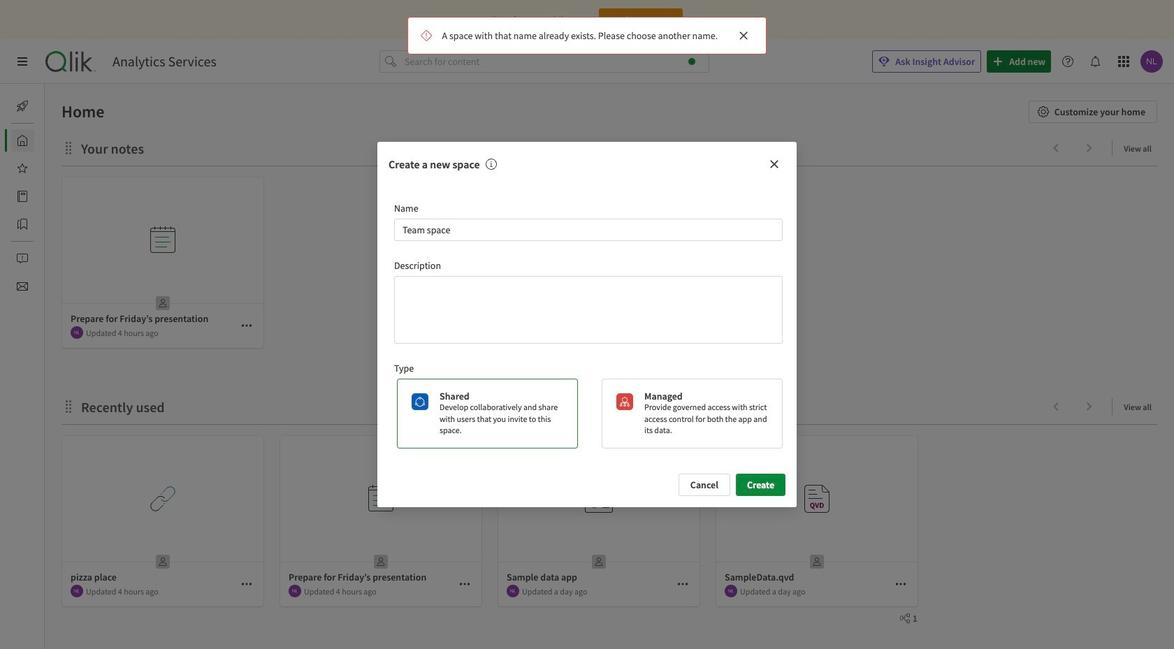 Task type: vqa. For each thing, say whether or not it's contained in the screenshot.
the rightmost Noah Lott icon
yes



Task type: locate. For each thing, give the bounding box(es) containing it.
noah lott element
[[71, 326, 83, 339], [71, 585, 83, 598], [289, 585, 301, 598], [507, 585, 519, 598], [725, 585, 737, 598]]

getting started image
[[17, 101, 28, 112]]

home image
[[17, 135, 28, 146]]

main content
[[39, 84, 1174, 649]]

dialog
[[377, 142, 797, 508]]

analytics services element
[[113, 53, 217, 70]]

noah lott image
[[71, 326, 83, 339], [289, 585, 301, 598], [507, 585, 519, 598], [725, 585, 737, 598]]

collections image
[[17, 219, 28, 230]]

alert
[[408, 17, 767, 55]]

None text field
[[394, 276, 783, 344]]

home badge image
[[688, 58, 695, 65]]

favorites image
[[17, 163, 28, 174]]

None text field
[[394, 219, 783, 241]]

alerts image
[[17, 253, 28, 264]]

option group
[[391, 379, 783, 449]]



Task type: describe. For each thing, give the bounding box(es) containing it.
catalog image
[[17, 191, 28, 202]]

open sidebar menu image
[[17, 56, 28, 67]]

close image
[[769, 159, 780, 170]]

move collection image
[[61, 141, 75, 155]]

navigation pane element
[[0, 89, 45, 303]]

move collection image
[[61, 399, 75, 413]]

subscriptions image
[[17, 281, 28, 292]]

noah lott image
[[71, 585, 83, 598]]



